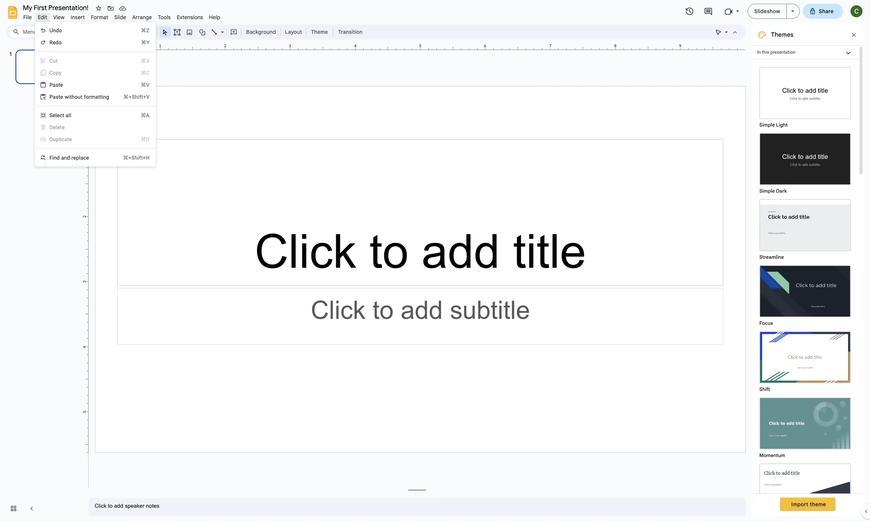 Task type: locate. For each thing, give the bounding box(es) containing it.
0 vertical spatial simple
[[760, 122, 776, 128]]

in this presentation
[[758, 50, 796, 55]]

simple
[[760, 122, 776, 128], [760, 188, 776, 194]]

d
[[49, 124, 53, 130], [49, 136, 53, 142]]

u
[[49, 27, 53, 33]]

⌘z
[[141, 27, 150, 33]]

simple left light
[[760, 122, 776, 128]]

simple light
[[760, 122, 789, 128]]

paste without formatting o element
[[49, 94, 112, 100]]

e
[[53, 124, 56, 130]]

simple dark
[[760, 188, 788, 194]]

Star checkbox
[[94, 3, 104, 14]]

Focus radio
[[756, 261, 856, 328]]

share button
[[804, 4, 844, 19]]

view
[[53, 14, 65, 21]]

option group
[[752, 59, 859, 522]]

c opy
[[49, 70, 62, 76]]

option group inside themes section
[[752, 59, 859, 522]]

menu bar
[[20, 10, 224, 22]]

c
[[49, 70, 53, 76]]

layout button
[[283, 26, 305, 38]]

simple inside radio
[[760, 122, 776, 128]]

⌘v element
[[132, 81, 150, 89]]

navigation
[[0, 42, 83, 522]]

presentation options image
[[792, 11, 795, 12]]

import theme
[[792, 501, 827, 508]]

⌘+shift+h
[[123, 155, 150, 161]]

⌘x
[[141, 58, 150, 64]]

⌘d element
[[132, 136, 150, 143]]

p aste
[[49, 82, 63, 88]]

1 vertical spatial simple
[[760, 188, 776, 194]]

redo r element
[[49, 39, 64, 45]]

simple for simple dark
[[760, 188, 776, 194]]

replace
[[72, 155, 89, 161]]

aste
[[53, 82, 63, 88]]

slideshow button
[[749, 4, 787, 19]]

menu bar inside menu bar banner
[[20, 10, 224, 22]]

paradigm image
[[761, 464, 851, 515]]

dark
[[777, 188, 788, 194]]

menu item
[[35, 0, 155, 485], [35, 55, 155, 67], [40, 69, 150, 77], [35, 121, 155, 133]]

share
[[820, 8, 835, 15]]

d left lete
[[49, 124, 53, 130]]

format menu item
[[88, 13, 111, 22]]

simple left dark
[[760, 188, 776, 194]]

r edo
[[49, 39, 62, 45]]

slideshow
[[755, 8, 781, 15]]

option group containing simple light
[[752, 59, 859, 522]]

o
[[75, 94, 78, 100]]

2 simple from the top
[[760, 188, 776, 194]]

⌘+shift+v
[[123, 94, 150, 100]]

simple inside option
[[760, 188, 776, 194]]

1 d from the top
[[49, 124, 53, 130]]

uplicate
[[53, 136, 72, 142]]

Simple Light radio
[[756, 63, 856, 522]]

shift
[[760, 386, 771, 392]]

Rename text field
[[20, 3, 93, 12]]

menu containing u
[[25, 0, 156, 485]]

1 vertical spatial d
[[49, 136, 53, 142]]

f
[[49, 155, 52, 161]]

menu
[[25, 0, 156, 485]]

d for uplicate
[[49, 136, 53, 142]]

⌘v
[[141, 82, 150, 88]]

view menu item
[[50, 13, 68, 22]]

extensions
[[177, 14, 203, 21]]

import
[[792, 501, 809, 508]]

ndo
[[53, 27, 62, 33]]

shape image
[[198, 27, 207, 37]]

focus
[[760, 320, 774, 326]]

select all a element
[[49, 112, 74, 118]]

2 d from the top
[[49, 136, 53, 142]]

copy c element
[[49, 70, 64, 76]]

Simple Dark radio
[[756, 129, 856, 195]]

r
[[49, 39, 53, 45]]

delete e element
[[49, 124, 67, 130]]

0 vertical spatial d
[[49, 124, 53, 130]]

Momentum radio
[[756, 394, 856, 460]]

main toolbar
[[47, 26, 367, 38]]

paste
[[49, 94, 63, 100]]

f ind and replace
[[49, 155, 89, 161]]

cut t element
[[49, 58, 60, 64]]

lete
[[56, 124, 65, 130]]

extensions menu item
[[174, 13, 206, 22]]

1 simple from the top
[[760, 122, 776, 128]]

presentation
[[771, 50, 796, 55]]

arrange
[[132, 14, 152, 21]]

mode and view toolbar
[[713, 24, 742, 39]]

menu item containing c
[[40, 69, 150, 77]]

menu bar containing file
[[20, 10, 224, 22]]

format
[[91, 14, 108, 21]]

d down e
[[49, 136, 53, 142]]



Task type: vqa. For each thing, say whether or not it's contained in the screenshot.


Task type: describe. For each thing, give the bounding box(es) containing it.
light
[[777, 122, 789, 128]]

⌘y element
[[132, 39, 150, 46]]

ut
[[78, 94, 83, 100]]

paste with o ut formatting
[[49, 94, 109, 100]]

select line image
[[219, 27, 224, 30]]

file
[[23, 14, 32, 21]]

background button
[[243, 26, 280, 38]]

insert image image
[[185, 27, 194, 37]]

edit menu item
[[35, 13, 50, 22]]

with
[[65, 94, 75, 100]]

themes
[[772, 31, 794, 39]]

d uplicate
[[49, 136, 72, 142]]

import theme button
[[781, 498, 836, 511]]

p
[[49, 82, 53, 88]]

help
[[209, 14, 221, 21]]

Streamline radio
[[756, 195, 856, 261]]

file menu item
[[20, 13, 35, 22]]

arrange menu item
[[129, 13, 155, 22]]

⌘x element
[[132, 57, 150, 65]]

tools menu item
[[155, 13, 174, 22]]

u ndo
[[49, 27, 62, 33]]

theme button
[[308, 26, 332, 38]]

find and replace f element
[[49, 155, 91, 161]]

navigation inside "themes" application
[[0, 42, 83, 522]]

⌘+shift+v element
[[114, 93, 150, 101]]

ind
[[52, 155, 60, 161]]

menu inside "themes" application
[[25, 0, 156, 485]]

a
[[66, 112, 69, 118]]

opy
[[53, 70, 62, 76]]

theme
[[311, 29, 328, 35]]

theme
[[811, 501, 827, 508]]

undo u element
[[49, 27, 64, 33]]

duplicate d element
[[49, 136, 74, 142]]

⌘c
[[141, 70, 150, 76]]

ll
[[69, 112, 71, 118]]

simple for simple light
[[760, 122, 776, 128]]

layout
[[285, 29, 302, 35]]

d e lete
[[49, 124, 65, 130]]

edit
[[38, 14, 47, 21]]

transition
[[338, 29, 363, 35]]

themes application
[[0, 0, 871, 522]]

cu
[[49, 58, 56, 64]]

⌘+shift+h element
[[114, 154, 150, 162]]

tools
[[158, 14, 171, 21]]

⌘a element
[[132, 112, 150, 119]]

⌘c element
[[132, 69, 150, 77]]

momentum
[[760, 452, 786, 459]]

this
[[763, 50, 770, 55]]

⌘a
[[141, 112, 150, 118]]

cu t
[[49, 58, 58, 64]]

in
[[758, 50, 762, 55]]

select
[[49, 112, 64, 118]]

transition button
[[335, 26, 366, 38]]

formatting
[[84, 94, 109, 100]]

in this presentation tab
[[752, 45, 859, 59]]

themes section
[[752, 24, 865, 522]]

menu item containing cu
[[35, 55, 155, 67]]

help menu item
[[206, 13, 224, 22]]

⌘y
[[141, 39, 150, 45]]

Paradigm radio
[[756, 460, 856, 522]]

insert
[[71, 14, 85, 21]]

⌘z element
[[132, 27, 150, 34]]

slide
[[114, 14, 126, 21]]

paste p element
[[49, 82, 65, 88]]

Shift radio
[[756, 328, 856, 394]]

slide menu item
[[111, 13, 129, 22]]

streamline
[[760, 254, 785, 260]]

background
[[246, 29, 276, 35]]

⌘d
[[141, 136, 150, 142]]

select a ll
[[49, 112, 71, 118]]

edo
[[53, 39, 62, 45]]

Menus field
[[9, 27, 47, 37]]

insert menu item
[[68, 13, 88, 22]]

t
[[56, 58, 58, 64]]

d for e
[[49, 124, 53, 130]]

menu bar banner
[[0, 0, 871, 522]]

and
[[61, 155, 70, 161]]



